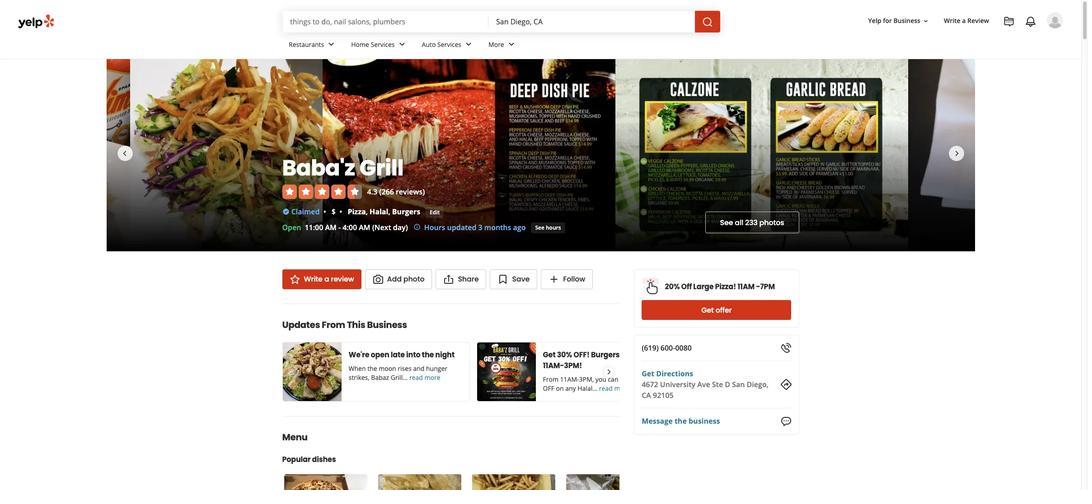 Task type: vqa. For each thing, say whether or not it's contained in the screenshot.
Burgers 'READ'
yes



Task type: locate. For each thing, give the bounding box(es) containing it.
get inside 'button'
[[701, 305, 714, 316]]

see left hours
[[535, 224, 544, 232]]

large
[[693, 282, 714, 292]]

write inside user actions element
[[944, 16, 961, 25]]

get directions link
[[642, 369, 693, 379]]

,
[[366, 207, 368, 217], [388, 207, 390, 217]]

1 horizontal spatial next image
[[951, 148, 962, 159]]

0 vertical spatial next image
[[951, 148, 962, 159]]

0 horizontal spatial see
[[535, 224, 544, 232]]

1 vertical spatial a
[[324, 274, 329, 285]]

more down get
[[614, 385, 630, 393]]

0 horizontal spatial services
[[371, 40, 395, 49]]

grill…
[[391, 374, 408, 382]]

1 horizontal spatial 30%
[[631, 376, 643, 384]]

0 horizontal spatial -
[[338, 223, 341, 233]]

more
[[489, 40, 504, 49]]

the up babaz
[[367, 365, 377, 373]]

ste
[[712, 380, 723, 390]]

next image
[[951, 148, 962, 159], [604, 367, 614, 378]]

1 vertical spatial next image
[[604, 367, 614, 378]]

(619)
[[642, 343, 659, 353]]

save button
[[490, 270, 537, 290]]

0 horizontal spatial business
[[367, 319, 407, 332]]

0 horizontal spatial the
[[367, 365, 377, 373]]

burgers
[[392, 207, 420, 217], [591, 350, 620, 361]]

1 vertical spatial read
[[599, 385, 613, 393]]

, left the halal link
[[366, 207, 368, 217]]

0 horizontal spatial 24 chevron down v2 image
[[326, 39, 337, 50]]

can
[[608, 376, 618, 384]]

chicken shawarma image
[[378, 475, 461, 491]]

read more down and
[[409, 374, 440, 382]]

24 chevron down v2 image left auto
[[397, 39, 407, 50]]

24 star v2 image
[[289, 274, 300, 285]]

yelp for business button
[[865, 13, 933, 29]]

burgers inside get 30% off! burgers between 11am-3pm!
[[591, 350, 620, 361]]

1 vertical spatial 30%
[[631, 376, 643, 384]]

0 horizontal spatial 24 chevron down v2 image
[[397, 39, 407, 50]]

read down you
[[599, 385, 613, 393]]

24 chevron down v2 image for auto services
[[463, 39, 474, 50]]

1 horizontal spatial write
[[944, 16, 961, 25]]

1 vertical spatial get
[[543, 350, 556, 361]]

0 horizontal spatial burgers
[[392, 207, 420, 217]]

from
[[322, 319, 345, 332], [543, 376, 559, 384]]

1 vertical spatial burgers
[[591, 350, 620, 361]]

1 horizontal spatial burgers
[[591, 350, 620, 361]]

see hours link
[[531, 223, 565, 234]]

read down and
[[409, 374, 423, 382]]

24 chevron down v2 image inside home services link
[[397, 39, 407, 50]]

write
[[944, 16, 961, 25], [304, 274, 323, 285]]

notifications image
[[1025, 16, 1036, 27]]

1 24 chevron down v2 image from the left
[[326, 39, 337, 50]]

0 vertical spatial more
[[425, 374, 440, 382]]

business
[[894, 16, 921, 25], [367, 319, 407, 332]]

0 horizontal spatial next image
[[604, 367, 614, 378]]

24 message v2 image
[[781, 417, 792, 427]]

moon
[[379, 365, 396, 373]]

0 vertical spatial a
[[962, 16, 966, 25]]

0 horizontal spatial ,
[[366, 207, 368, 217]]

24 phone v2 image
[[781, 343, 792, 354]]

message the business
[[642, 417, 720, 427]]

-
[[338, 223, 341, 233], [756, 282, 760, 292]]

photos
[[759, 218, 784, 228]]

1 24 chevron down v2 image from the left
[[397, 39, 407, 50]]

we're
[[349, 350, 369, 361]]

Find text field
[[290, 17, 482, 27]]

the inside button
[[675, 417, 687, 427]]

read more for into
[[409, 374, 440, 382]]

get up 4672
[[642, 369, 654, 379]]

24 chevron down v2 image right more on the left of the page
[[506, 39, 517, 50]]

1 horizontal spatial 24 chevron down v2 image
[[506, 39, 517, 50]]

30% up 3pm!
[[557, 350, 572, 361]]

0 vertical spatial write
[[944, 16, 961, 25]]

24 chevron down v2 image for more
[[506, 39, 517, 50]]

see all 233 photos link
[[705, 212, 799, 234]]

1 horizontal spatial get
[[642, 369, 654, 379]]

1 horizontal spatial -
[[756, 282, 760, 292]]

0 horizontal spatial more
[[425, 374, 440, 382]]

add
[[387, 274, 402, 285]]

3pm!
[[564, 361, 582, 371]]

reviews)
[[396, 187, 425, 197]]

get left off!
[[543, 350, 556, 361]]

open
[[282, 223, 301, 233]]

edit button
[[426, 207, 444, 218]]

off
[[681, 282, 692, 292]]

ave
[[697, 380, 710, 390]]

16 info v2 image
[[413, 224, 421, 231]]

- left 4:00 at the left top
[[338, 223, 341, 233]]

24 chevron down v2 image inside restaurants link
[[326, 39, 337, 50]]

1 horizontal spatial am
[[359, 223, 370, 233]]

any
[[565, 385, 576, 393]]

0 vertical spatial read
[[409, 374, 423, 382]]

none field near
[[496, 17, 688, 27]]

from left this
[[322, 319, 345, 332]]

- right 11am
[[756, 282, 760, 292]]

next image for previous icon
[[951, 148, 962, 159]]

the right the into
[[422, 350, 434, 361]]

between
[[621, 350, 653, 361]]

write left the review
[[944, 16, 961, 25]]

0 horizontal spatial read more
[[409, 374, 440, 382]]

am
[[325, 223, 337, 233], [359, 223, 370, 233]]

1 none field from the left
[[290, 17, 482, 27]]

services right home
[[371, 40, 395, 49]]

, left burgers link
[[388, 207, 390, 217]]

30% inside from 11am-3pm, you can get 30% off on any halal…
[[631, 376, 643, 384]]

info alert
[[413, 222, 526, 233]]

see for see all 233 photos
[[720, 218, 733, 228]]

24 chevron down v2 image
[[397, 39, 407, 50], [506, 39, 517, 50]]

24 save outline v2 image
[[498, 274, 509, 285]]

0 horizontal spatial am
[[325, 223, 337, 233]]

see left all
[[720, 218, 733, 228]]

Near text field
[[496, 17, 688, 27]]

1 vertical spatial the
[[367, 365, 377, 373]]

write for write a review
[[944, 16, 961, 25]]

2 services from the left
[[437, 40, 461, 49]]

get left offer
[[701, 305, 714, 316]]

burgers right off!
[[591, 350, 620, 361]]

24 chevron down v2 image
[[326, 39, 337, 50], [463, 39, 474, 50]]

$
[[332, 207, 336, 217]]

30% right get
[[631, 376, 643, 384]]

am down $
[[325, 223, 337, 233]]

0 horizontal spatial write
[[304, 274, 323, 285]]

1 vertical spatial business
[[367, 319, 407, 332]]

a left the review
[[962, 16, 966, 25]]

previous image
[[288, 367, 298, 378]]

1 horizontal spatial a
[[962, 16, 966, 25]]

offer
[[716, 305, 732, 316]]

read more down can
[[599, 385, 630, 393]]

2 vertical spatial the
[[675, 417, 687, 427]]

1 horizontal spatial read more
[[599, 385, 630, 393]]

auto
[[422, 40, 436, 49]]

from up off
[[543, 376, 559, 384]]

1 horizontal spatial the
[[422, 350, 434, 361]]

2 horizontal spatial get
[[701, 305, 714, 316]]

the right message
[[675, 417, 687, 427]]

1 horizontal spatial more
[[614, 385, 630, 393]]

d
[[725, 380, 730, 390]]

2 24 chevron down v2 image from the left
[[506, 39, 517, 50]]

2 horizontal spatial the
[[675, 417, 687, 427]]

university
[[660, 380, 696, 390]]

services right auto
[[437, 40, 461, 49]]

11am- up any
[[560, 376, 579, 384]]

24 share v2 image
[[443, 274, 454, 285]]

24 chevron down v2 image for home services
[[397, 39, 407, 50]]

0 horizontal spatial read
[[409, 374, 423, 382]]

auto services link
[[415, 33, 481, 59]]

share button
[[436, 270, 486, 290]]

1 horizontal spatial read
[[599, 385, 613, 393]]

0 vertical spatial business
[[894, 16, 921, 25]]

1 horizontal spatial ,
[[388, 207, 390, 217]]

off!
[[574, 350, 590, 361]]

0 vertical spatial burgers
[[392, 207, 420, 217]]

grill
[[360, 153, 404, 183]]

review
[[331, 274, 354, 285]]

the for message the business
[[675, 417, 687, 427]]

0 horizontal spatial a
[[324, 274, 329, 285]]

write a review link
[[940, 13, 993, 29]]

search image
[[702, 17, 713, 27]]

1 horizontal spatial business
[[894, 16, 921, 25]]

a left the review at bottom left
[[324, 274, 329, 285]]

None field
[[290, 17, 482, 27], [496, 17, 688, 27]]

0 vertical spatial 11am-
[[543, 361, 564, 371]]

1 horizontal spatial 24 chevron down v2 image
[[463, 39, 474, 50]]

0 horizontal spatial 30%
[[557, 350, 572, 361]]

0 vertical spatial the
[[422, 350, 434, 361]]

more link
[[481, 33, 524, 59]]

business up the open on the left of page
[[367, 319, 407, 332]]

1 horizontal spatial services
[[437, 40, 461, 49]]

business inside yelp for business button
[[894, 16, 921, 25]]

burgers up day)
[[392, 207, 420, 217]]

write for write a review
[[304, 274, 323, 285]]

photo of baba'z grill - san diego, ca, us. fattoush salad image
[[0, 59, 154, 252]]

business left 16 chevron down v2 image
[[894, 16, 921, 25]]

off
[[543, 385, 554, 393]]

1 services from the left
[[371, 40, 395, 49]]

24 chevron down v2 image right restaurants
[[326, 39, 337, 50]]

see
[[720, 218, 733, 228], [535, 224, 544, 232]]

pizza
[[348, 207, 366, 217]]

none field find
[[290, 17, 482, 27]]

open 11:00 am - 4:00 am (next day)
[[282, 223, 408, 233]]

restaurants link
[[282, 33, 344, 59]]

0 vertical spatial get
[[701, 305, 714, 316]]

0 horizontal spatial none field
[[290, 17, 482, 27]]

this
[[347, 319, 365, 332]]

hours
[[546, 224, 561, 232]]

get
[[701, 305, 714, 316], [543, 350, 556, 361], [642, 369, 654, 379]]

1 horizontal spatial none field
[[496, 17, 688, 27]]

diego,
[[747, 380, 769, 390]]

more down hunger
[[425, 374, 440, 382]]

0 vertical spatial 30%
[[557, 350, 572, 361]]

11am- inside get 30% off! burgers between 11am-3pm!
[[543, 361, 564, 371]]

1 horizontal spatial from
[[543, 376, 559, 384]]

dishes
[[312, 455, 336, 465]]

am right 4:00 at the left top
[[359, 223, 370, 233]]

updates from this business element
[[268, 304, 664, 402]]

san
[[732, 380, 745, 390]]

0 vertical spatial -
[[338, 223, 341, 233]]

write right 24 star v2 icon
[[304, 274, 323, 285]]

halal
[[370, 207, 388, 217]]

1 vertical spatial 11am-
[[560, 376, 579, 384]]

0 vertical spatial from
[[322, 319, 345, 332]]

0 vertical spatial read more
[[409, 374, 440, 382]]

1 vertical spatial read more
[[599, 385, 630, 393]]

2 24 chevron down v2 image from the left
[[463, 39, 474, 50]]

0 horizontal spatial from
[[322, 319, 345, 332]]

review
[[968, 16, 989, 25]]

2 none field from the left
[[496, 17, 688, 27]]

1 horizontal spatial see
[[720, 218, 733, 228]]

(266
[[379, 187, 394, 197]]

3pm,
[[579, 376, 594, 384]]

24 chevron down v2 image inside auto services link
[[463, 39, 474, 50]]

a for review
[[962, 16, 966, 25]]

all
[[735, 218, 743, 228]]

baba'z
[[282, 153, 355, 183]]

2 vertical spatial get
[[642, 369, 654, 379]]

1 , from the left
[[366, 207, 368, 217]]

1 vertical spatial write
[[304, 274, 323, 285]]

more
[[425, 374, 440, 382], [614, 385, 630, 393]]

loading interface... image
[[1083, 59, 1088, 252]]

yelp for business
[[868, 16, 921, 25]]

0 horizontal spatial get
[[543, 350, 556, 361]]

24 chevron down v2 image for restaurants
[[326, 39, 337, 50]]

get 30% off! burgers between 11am-3pm!
[[543, 350, 653, 371]]

24 chevron down v2 image inside more link
[[506, 39, 517, 50]]

home services link
[[344, 33, 415, 59]]

1 vertical spatial more
[[614, 385, 630, 393]]

meat lovers pizza image
[[284, 475, 367, 491]]

see for see hours
[[535, 224, 544, 232]]

a
[[962, 16, 966, 25], [324, 274, 329, 285]]

write a review link
[[282, 270, 361, 290]]

strikes,
[[349, 374, 370, 382]]

burgers link
[[392, 207, 420, 217]]

None search field
[[283, 11, 722, 33]]

the inside when the moon rises and hunger strikes, babaz grill…
[[367, 365, 377, 373]]

1 vertical spatial from
[[543, 376, 559, 384]]

11am- up off
[[543, 361, 564, 371]]

get inside get 30% off! burgers between 11am-3pm!
[[543, 350, 556, 361]]

24 chevron down v2 image right auto services on the top left
[[463, 39, 474, 50]]



Task type: describe. For each thing, give the bounding box(es) containing it.
we're open late into the night
[[349, 350, 455, 361]]

pizza!
[[715, 282, 736, 292]]

open
[[371, 350, 389, 361]]

home
[[351, 40, 369, 49]]

24 add v2 image
[[549, 274, 560, 285]]

get
[[620, 376, 629, 384]]

babaz
[[371, 374, 389, 382]]

chicken tenders image
[[472, 475, 555, 491]]

1 am from the left
[[325, 223, 337, 233]]

follow
[[563, 274, 585, 285]]

photo of baba'z grill - san diego, ca, us. spicy buffalo grilled chicken ceasar salad image
[[740, 59, 1083, 252]]

see hours
[[535, 224, 561, 232]]

4.3
[[367, 187, 377, 197]]

ca
[[642, 391, 651, 401]]

2 am from the left
[[359, 223, 370, 233]]

24 directions v2 image
[[781, 380, 792, 390]]

ago
[[513, 223, 526, 233]]

from 11am-3pm, you can get 30% off on any halal…
[[543, 376, 643, 393]]

projects image
[[1004, 16, 1015, 27]]

services for auto services
[[437, 40, 461, 49]]

233
[[745, 218, 758, 228]]

services for home services
[[371, 40, 395, 49]]

night
[[435, 350, 455, 361]]

yelp
[[868, 16, 881, 25]]

photo of baba'z grill - san diego, ca, us. calzone and garlic bread menu image
[[447, 59, 740, 252]]

a for review
[[324, 274, 329, 285]]

4.3 (266 reviews)
[[367, 187, 425, 197]]

follow button
[[541, 270, 593, 290]]

and
[[413, 365, 425, 373]]

share
[[458, 274, 479, 285]]

get offer button
[[642, 301, 792, 320]]

halal link
[[370, 207, 388, 217]]

11am- inside from 11am-3pm, you can get 30% off on any halal…
[[560, 376, 579, 384]]

late
[[391, 350, 405, 361]]

(266 reviews) link
[[379, 187, 425, 197]]

600-
[[661, 343, 675, 353]]

write a review
[[304, 274, 354, 285]]

popular dishes
[[282, 455, 336, 465]]

read for into
[[409, 374, 423, 382]]

24 camera v2 image
[[373, 274, 383, 285]]

updates
[[282, 319, 320, 332]]

1 vertical spatial -
[[756, 282, 760, 292]]

home services
[[351, 40, 395, 49]]

add photo
[[387, 274, 425, 285]]

auto services
[[422, 40, 461, 49]]

when the moon rises and hunger strikes, babaz grill…
[[349, 365, 447, 382]]

20%
[[665, 282, 680, 292]]

business categories element
[[282, 33, 1063, 59]]

mushroom swiss burger image
[[566, 475, 649, 491]]

get for get 30% off! burgers between 11am-3pm!
[[543, 350, 556, 361]]

halal…
[[578, 385, 598, 393]]

menu element
[[268, 417, 651, 491]]

updated
[[447, 223, 476, 233]]

7pm
[[760, 282, 775, 292]]

tyler b. image
[[1047, 12, 1063, 28]]

we're open late into the night image
[[283, 343, 341, 402]]

on
[[556, 385, 564, 393]]

16 claim filled v2 image
[[282, 208, 289, 215]]

day)
[[393, 223, 408, 233]]

read for burgers
[[599, 385, 613, 393]]

more for between
[[614, 385, 630, 393]]

30% inside get 30% off! burgers between 11am-3pm!
[[557, 350, 572, 361]]

get 30% off! burgers between 11am-3pm! image
[[477, 343, 536, 402]]

2 , from the left
[[388, 207, 390, 217]]

edit
[[430, 209, 440, 216]]

menu
[[282, 432, 308, 444]]

into
[[406, 350, 420, 361]]

hours updated 3 months ago
[[424, 223, 526, 233]]

16 chevron down v2 image
[[922, 17, 930, 25]]

business
[[689, 417, 720, 427]]

get inside get directions 4672 university ave ste d san diego, ca 92105
[[642, 369, 654, 379]]

user actions element
[[861, 11, 1076, 67]]

pizza link
[[348, 207, 366, 217]]

directions
[[656, 369, 693, 379]]

get for get offer
[[701, 305, 714, 316]]

(619) 600-0080
[[642, 343, 692, 353]]

add photo link
[[365, 270, 432, 290]]

11:00
[[305, 223, 323, 233]]

hours
[[424, 223, 445, 233]]

the for when the moon rises and hunger strikes, babaz grill…
[[367, 365, 377, 373]]

read more for burgers
[[599, 385, 630, 393]]

restaurants
[[289, 40, 324, 49]]

previous image
[[119, 148, 130, 159]]

popular
[[282, 455, 311, 465]]

0080
[[675, 343, 692, 353]]

next image for previous image
[[604, 367, 614, 378]]

hunger
[[426, 365, 447, 373]]

4.3 star rating image
[[282, 185, 362, 199]]

92105
[[653, 391, 674, 401]]

see all 233 photos
[[720, 218, 784, 228]]

4672
[[642, 380, 658, 390]]

message
[[642, 417, 673, 427]]

business inside updates from this business element
[[367, 319, 407, 332]]

message the business button
[[642, 416, 720, 427]]

get directions 4672 university ave ste d san diego, ca 92105
[[642, 369, 769, 401]]

for
[[883, 16, 892, 25]]

from inside from 11am-3pm, you can get 30% off on any halal…
[[543, 376, 559, 384]]

updates from this business
[[282, 319, 407, 332]]

write a review
[[944, 16, 989, 25]]

more for the
[[425, 374, 440, 382]]

get offer
[[701, 305, 732, 316]]

save
[[512, 274, 530, 285]]

when
[[349, 365, 366, 373]]

photo of baba'z grill - san diego, ca, us. deep dish pie menu image
[[154, 59, 447, 252]]



